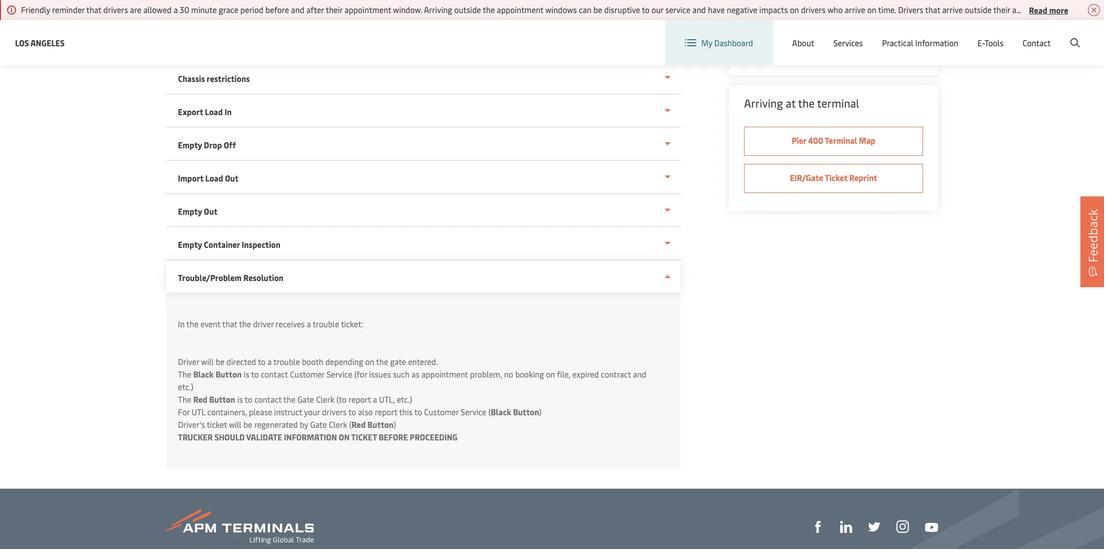 Task type: locate. For each thing, give the bounding box(es) containing it.
is inside the red button is to contact the gate clerk (to report a utl, etc.) for utl containers, please instruct your drivers to also report this to customer service ( black button ) driver's ticket will be regenerated by gate clerk ( red button ) trucker should validate information on ticket before proceeding
[[237, 394, 243, 405]]

1 horizontal spatial is
[[244, 369, 249, 380]]

1 horizontal spatial out
[[225, 172, 239, 184]]

will up the black button
[[201, 356, 214, 367]]

load inside export load in dropdown button
[[205, 106, 223, 117]]

service inside is to contact customer service (for issues such as appointment problem, no booking on file, expired contract and etc.)
[[327, 369, 352, 380]]

contact down driver will be directed to a trouble booth depending on the gate entered.
[[261, 369, 288, 380]]

appointment
[[345, 4, 391, 15], [497, 4, 544, 15], [1012, 4, 1059, 15], [421, 369, 468, 380]]

2 vertical spatial be
[[243, 419, 252, 430]]

empty left drop
[[178, 139, 202, 150]]

to left the also
[[348, 406, 356, 417]]

3 empty from the top
[[178, 239, 202, 250]]

0 vertical spatial the
[[178, 369, 191, 380]]

the red button is to contact the gate clerk (to report a utl, etc.) for utl containers, please instruct your drivers to also report this to customer service ( black button ) driver's ticket will be regenerated by gate clerk ( red button ) trucker should validate information on ticket before proceeding
[[178, 394, 542, 443]]

login / create account
[[1004, 29, 1085, 40]]

empty inside dropdown button
[[178, 139, 202, 150]]

1 vertical spatial gate
[[310, 419, 327, 430]]

event
[[201, 318, 220, 329]]

0 vertical spatial in
[[225, 106, 232, 117]]

0 horizontal spatial out
[[204, 206, 218, 217]]

1 horizontal spatial in
[[225, 106, 232, 117]]

is up containers, on the left of page
[[237, 394, 243, 405]]

drivers down (to
[[322, 406, 347, 417]]

0 vertical spatial gate
[[297, 394, 314, 405]]

0 horizontal spatial report
[[349, 394, 371, 405]]

1 vertical spatial trouble
[[274, 356, 300, 367]]

is to contact customer service (for issues such as appointment problem, no booking on file, expired contract and etc.)
[[178, 369, 647, 392]]

such
[[393, 369, 410, 380]]

button up before
[[368, 419, 394, 430]]

load inside import load out dropdown button
[[205, 172, 223, 184]]

30
[[180, 4, 189, 15]]

1 horizontal spatial will
[[229, 419, 241, 430]]

1 horizontal spatial )
[[539, 406, 542, 417]]

1 horizontal spatial arriving
[[744, 96, 783, 111]]

1 vertical spatial service
[[461, 406, 487, 417]]

services button
[[834, 20, 863, 65]]

e-
[[978, 37, 985, 48]]

load right the export
[[205, 106, 223, 117]]

1 horizontal spatial be
[[243, 419, 252, 430]]

0 vertical spatial out
[[225, 172, 239, 184]]

(to
[[336, 394, 347, 405]]

contact
[[1023, 37, 1051, 48]]

1 vertical spatial arriving
[[744, 96, 783, 111]]

1 vertical spatial load
[[205, 172, 223, 184]]

0 horizontal spatial will
[[201, 356, 214, 367]]

drivers left are
[[103, 4, 128, 15]]

to down directed
[[251, 369, 259, 380]]

eir/gate ticket reprint link
[[744, 164, 923, 193]]

arrive up 'menu'
[[942, 4, 963, 15]]

etc.) up this
[[397, 394, 412, 405]]

0 vertical spatial customer
[[290, 369, 325, 380]]

1 vertical spatial contact
[[254, 394, 282, 405]]

switch
[[821, 29, 845, 40]]

1 vertical spatial the
[[178, 394, 191, 405]]

to
[[642, 4, 650, 15], [258, 356, 266, 367], [251, 369, 259, 380], [245, 394, 252, 405], [348, 406, 356, 417], [414, 406, 422, 417]]

clerk
[[316, 394, 335, 405], [329, 419, 347, 430]]

2 vertical spatial empty
[[178, 239, 202, 250]]

in the event that the driver receives a trouble ticket:
[[178, 318, 363, 329]]

the for the black button
[[178, 369, 191, 380]]

will up should
[[229, 419, 241, 430]]

empty for empty container inspection
[[178, 239, 202, 250]]

export load in
[[178, 106, 232, 117]]

is
[[244, 369, 249, 380], [237, 394, 243, 405]]

linkedin image
[[840, 521, 852, 533]]

that right reminder
[[86, 4, 101, 15]]

0 horizontal spatial (
[[349, 419, 352, 430]]

practical information button
[[882, 20, 959, 65]]

import load out
[[178, 172, 239, 184]]

as
[[412, 369, 419, 380]]

0 horizontal spatial is
[[237, 394, 243, 405]]

instruct
[[274, 406, 302, 417]]

2 horizontal spatial will
[[1091, 4, 1103, 15]]

1 their from the left
[[326, 4, 343, 15]]

empty down import
[[178, 206, 202, 217]]

and left after
[[291, 4, 304, 15]]

1 vertical spatial empty
[[178, 206, 202, 217]]

black inside the red button is to contact the gate clerk (to report a utl, etc.) for utl containers, please instruct your drivers to also report this to customer service ( black button ) driver's ticket will be regenerated by gate clerk ( red button ) trucker should validate information on ticket before proceeding
[[491, 406, 511, 417]]

report up the also
[[349, 394, 371, 405]]

clerk up on
[[329, 419, 347, 430]]

the up 'for'
[[178, 394, 191, 405]]

1 horizontal spatial drivers
[[322, 406, 347, 417]]

arrive right "who"
[[845, 4, 865, 15]]

your
[[304, 406, 320, 417]]

off
[[224, 139, 236, 150]]

be up the black button
[[216, 356, 225, 367]]

0 horizontal spatial trouble
[[274, 356, 300, 367]]

2 the from the top
[[178, 394, 191, 405]]

customer up proceeding
[[424, 406, 459, 417]]

0 vertical spatial clerk
[[316, 394, 335, 405]]

be
[[593, 4, 602, 15], [216, 356, 225, 367], [243, 419, 252, 430]]

1 horizontal spatial etc.)
[[397, 394, 412, 405]]

angeles
[[31, 37, 65, 48]]

0 horizontal spatial service
[[327, 369, 352, 380]]

button up containers, on the left of page
[[209, 394, 235, 405]]

0 horizontal spatial drivers
[[103, 4, 128, 15]]

1 vertical spatial in
[[178, 318, 185, 329]]

in down restrictions at the left of the page
[[225, 106, 232, 117]]

on inside is to contact customer service (for issues such as appointment problem, no booking on file, expired contract and etc.)
[[546, 369, 555, 380]]

1 vertical spatial customer
[[424, 406, 459, 417]]

empty left container
[[178, 239, 202, 250]]

the down the driver
[[178, 369, 191, 380]]

0 vertical spatial etc.)
[[178, 381, 193, 392]]

0 vertical spatial be
[[593, 4, 602, 15]]

0 horizontal spatial and
[[291, 4, 304, 15]]

0 vertical spatial load
[[205, 106, 223, 117]]

0 horizontal spatial outside
[[454, 4, 481, 15]]

be down please
[[243, 419, 252, 430]]

will inside the red button is to contact the gate clerk (to report a utl, etc.) for utl containers, please instruct your drivers to also report this to customer service ( black button ) driver's ticket will be regenerated by gate clerk ( red button ) trucker should validate information on ticket before proceeding
[[229, 419, 241, 430]]

chassis restrictions button
[[166, 61, 681, 95]]

reprint
[[849, 172, 877, 183]]

be right can at the right top
[[593, 4, 602, 15]]

) up before
[[394, 419, 396, 430]]

should
[[214, 431, 245, 443]]

will
[[1091, 4, 1103, 15], [201, 356, 214, 367], [229, 419, 241, 430]]

report down utl,
[[375, 406, 397, 417]]

arriving right window.
[[424, 4, 452, 15]]

black
[[193, 369, 214, 380], [491, 406, 511, 417]]

containers,
[[207, 406, 247, 417]]

driver
[[178, 356, 199, 367]]

0 vertical spatial (
[[488, 406, 491, 417]]

0 vertical spatial service
[[327, 369, 352, 380]]

global menu button
[[888, 20, 966, 50]]

0 vertical spatial arriving
[[424, 4, 452, 15]]

drivers left "who"
[[801, 4, 826, 15]]

their
[[326, 4, 343, 15], [994, 4, 1010, 15]]

1 vertical spatial etc.)
[[397, 394, 412, 405]]

on left file,
[[546, 369, 555, 380]]

friendly
[[21, 4, 50, 15]]

customer inside is to contact customer service (for issues such as appointment problem, no booking on file, expired contract and etc.)
[[290, 369, 325, 380]]

1 vertical spatial out
[[204, 206, 218, 217]]

ticket
[[207, 419, 227, 430]]

/
[[1025, 29, 1029, 40]]

out inside import load out dropdown button
[[225, 172, 239, 184]]

twitter image
[[868, 521, 880, 533]]

)
[[539, 406, 542, 417], [394, 419, 396, 430]]

a left utl,
[[373, 394, 377, 405]]

load right import
[[205, 172, 223, 184]]

0 vertical spatial will
[[1091, 4, 1103, 15]]

apmt footer logo image
[[166, 509, 314, 544]]

that right event
[[222, 318, 237, 329]]

1 arrive from the left
[[845, 4, 865, 15]]

the
[[483, 4, 495, 15], [798, 96, 815, 111], [186, 318, 199, 329], [239, 318, 251, 329], [376, 356, 388, 367], [283, 394, 296, 405]]

1 vertical spatial black
[[491, 406, 511, 417]]

proceeding
[[410, 431, 458, 443]]

1 vertical spatial )
[[394, 419, 396, 430]]

service down depending
[[327, 369, 352, 380]]

contact inside is to contact customer service (for issues such as appointment problem, no booking on file, expired contract and etc.)
[[261, 369, 288, 380]]

2 empty from the top
[[178, 206, 202, 217]]

2 horizontal spatial drivers
[[801, 4, 826, 15]]

1 horizontal spatial arrive
[[942, 4, 963, 15]]

black down the driver
[[193, 369, 214, 380]]

red up "utl"
[[193, 394, 207, 405]]

e-tools
[[978, 37, 1004, 48]]

appointment down entered.
[[421, 369, 468, 380]]

0 vertical spatial trouble
[[313, 318, 339, 329]]

customer down driver will be directed to a trouble booth depending on the gate entered.
[[290, 369, 325, 380]]

0 horizontal spatial arrive
[[845, 4, 865, 15]]

los angeles link
[[15, 36, 65, 49]]

1 vertical spatial is
[[237, 394, 243, 405]]

feedback
[[1085, 209, 1101, 262]]

the inside the red button is to contact the gate clerk (to report a utl, etc.) for utl containers, please instruct your drivers to also report this to customer service ( black button ) driver's ticket will be regenerated by gate clerk ( red button ) trucker should validate information on ticket before proceeding
[[178, 394, 191, 405]]

to inside is to contact customer service (for issues such as appointment problem, no booking on file, expired contract and etc.)
[[251, 369, 259, 380]]

black down no
[[491, 406, 511, 417]]

1 horizontal spatial black
[[491, 406, 511, 417]]

1 horizontal spatial customer
[[424, 406, 459, 417]]

empty for empty drop off
[[178, 139, 202, 150]]

1 horizontal spatial and
[[633, 369, 647, 380]]

0 horizontal spatial in
[[178, 318, 185, 329]]

the inside the red button is to contact the gate clerk (to report a utl, etc.) for utl containers, please instruct your drivers to also report this to customer service ( black button ) driver's ticket will be regenerated by gate clerk ( red button ) trucker should validate information on ticket before proceeding
[[283, 394, 296, 405]]

button
[[216, 369, 242, 380], [209, 394, 235, 405], [513, 406, 539, 417], [368, 419, 394, 430]]

etc.) inside the red button is to contact the gate clerk (to report a utl, etc.) for utl containers, please instruct your drivers to also report this to customer service ( black button ) driver's ticket will be regenerated by gate clerk ( red button ) trucker should validate information on ticket before proceeding
[[397, 394, 412, 405]]

etc.) up 'for'
[[178, 381, 193, 392]]

0 vertical spatial empty
[[178, 139, 202, 150]]

and left the have
[[693, 4, 706, 15]]

chassis restrictions
[[178, 73, 250, 84]]

trouble left ticket:
[[313, 318, 339, 329]]

service
[[666, 4, 691, 15]]

2 vertical spatial will
[[229, 419, 241, 430]]

service
[[327, 369, 352, 380], [461, 406, 487, 417]]

period
[[240, 4, 263, 15]]

their right after
[[326, 4, 343, 15]]

validate
[[246, 431, 282, 443]]

empty for empty out
[[178, 206, 202, 217]]

read more button
[[1029, 4, 1069, 16]]

will right window at the right of the page
[[1091, 4, 1103, 15]]

in left event
[[178, 318, 185, 329]]

1 empty from the top
[[178, 139, 202, 150]]

( down problem, in the bottom of the page
[[488, 406, 491, 417]]

0 horizontal spatial their
[[326, 4, 343, 15]]

impacts
[[759, 4, 788, 15]]

1 horizontal spatial that
[[222, 318, 237, 329]]

1 vertical spatial red
[[352, 419, 366, 430]]

contact up please
[[254, 394, 282, 405]]

report
[[349, 394, 371, 405], [375, 406, 397, 417]]

window
[[1061, 4, 1089, 15]]

pier 400 terminal map
[[792, 135, 876, 146]]

that right drivers
[[925, 4, 940, 15]]

resolution
[[244, 272, 284, 283]]

(
[[488, 406, 491, 417], [349, 419, 352, 430]]

0 horizontal spatial )
[[394, 419, 396, 430]]

a inside the red button is to contact the gate clerk (to report a utl, etc.) for utl containers, please instruct your drivers to also report this to customer service ( black button ) driver's ticket will be regenerated by gate clerk ( red button ) trucker should validate information on ticket before proceeding
[[373, 394, 377, 405]]

1 horizontal spatial their
[[994, 4, 1010, 15]]

their up login
[[994, 4, 1010, 15]]

issues
[[369, 369, 391, 380]]

utl
[[192, 406, 205, 417]]

trouble left booth on the left
[[274, 356, 300, 367]]

appointment left windows
[[497, 4, 544, 15]]

login
[[1004, 29, 1023, 40]]

) down booking
[[539, 406, 542, 417]]

read
[[1029, 4, 1048, 15]]

directed
[[227, 356, 256, 367]]

import load out button
[[166, 161, 681, 194]]

is inside is to contact customer service (for issues such as appointment problem, no booking on file, expired contract and etc.)
[[244, 369, 249, 380]]

empty out
[[178, 206, 218, 217]]

contact inside the red button is to contact the gate clerk (to report a utl, etc.) for utl containers, please instruct your drivers to also report this to customer service ( black button ) driver's ticket will be regenerated by gate clerk ( red button ) trucker should validate information on ticket before proceeding
[[254, 394, 282, 405]]

1 horizontal spatial outside
[[965, 4, 992, 15]]

service inside the red button is to contact the gate clerk (to report a utl, etc.) for utl containers, please instruct your drivers to also report this to customer service ( black button ) driver's ticket will be regenerated by gate clerk ( red button ) trucker should validate information on ticket before proceeding
[[461, 406, 487, 417]]

1 vertical spatial be
[[216, 356, 225, 367]]

0 vertical spatial black
[[193, 369, 214, 380]]

you tube link
[[925, 520, 938, 533]]

0 horizontal spatial customer
[[290, 369, 325, 380]]

and
[[291, 4, 304, 15], [693, 4, 706, 15], [633, 369, 647, 380]]

out inside empty out dropdown button
[[204, 206, 218, 217]]

is down directed
[[244, 369, 249, 380]]

red up ticket
[[352, 419, 366, 430]]

service down problem, in the bottom of the page
[[461, 406, 487, 417]]

fill 44 link
[[868, 520, 880, 533]]

gate up your
[[297, 394, 314, 405]]

1 vertical spatial report
[[375, 406, 397, 417]]

driver
[[253, 318, 274, 329]]

1 horizontal spatial service
[[461, 406, 487, 417]]

0 horizontal spatial etc.)
[[178, 381, 193, 392]]

(for
[[354, 369, 367, 380]]

and right contract
[[633, 369, 647, 380]]

1 the from the top
[[178, 369, 191, 380]]

e-tools button
[[978, 20, 1004, 65]]

that inside trouble/problem resolution element
[[222, 318, 237, 329]]

a right directed
[[268, 356, 272, 367]]

gate down your
[[310, 419, 327, 430]]

clerk left (to
[[316, 394, 335, 405]]

allowed
[[143, 4, 172, 15]]

0 horizontal spatial red
[[193, 394, 207, 405]]

contact button
[[1023, 20, 1051, 65]]

2 horizontal spatial and
[[693, 4, 706, 15]]

0 vertical spatial is
[[244, 369, 249, 380]]

ticket
[[351, 431, 377, 443]]

( up on
[[349, 419, 352, 430]]

dashboard
[[714, 37, 753, 48]]

on
[[790, 4, 799, 15], [867, 4, 877, 15], [365, 356, 374, 367], [546, 369, 555, 380]]

arriving left at
[[744, 96, 783, 111]]

out down import load out
[[204, 206, 218, 217]]

out down off
[[225, 172, 239, 184]]

0 vertical spatial contact
[[261, 369, 288, 380]]

0 horizontal spatial be
[[216, 356, 225, 367]]



Task type: describe. For each thing, give the bounding box(es) containing it.
my
[[701, 37, 712, 48]]

friendly reminder that drivers are allowed a 30 minute grace period before and after their appointment window. arriving outside the appointment windows can be disruptive to our service and have negative impacts on drivers who arrive on time. drivers that arrive outside their appointment window will 
[[21, 4, 1104, 15]]

drop
[[204, 139, 222, 150]]

export
[[178, 106, 203, 117]]

on left time. at the right of page
[[867, 4, 877, 15]]

1 horizontal spatial report
[[375, 406, 397, 417]]

on right impacts
[[790, 4, 799, 15]]

menu
[[935, 29, 956, 40]]

trouble/problem resolution element
[[166, 293, 681, 469]]

the for the red button is to contact the gate clerk (to report a utl, etc.) for utl containers, please instruct your drivers to also report this to customer service ( black button ) driver's ticket will be regenerated by gate clerk ( red button ) trucker should validate information on ticket before proceeding
[[178, 394, 191, 405]]

instagram link
[[897, 520, 909, 533]]

before
[[379, 431, 408, 443]]

expired
[[572, 369, 599, 380]]

ticket
[[825, 172, 848, 183]]

in inside dropdown button
[[225, 106, 232, 117]]

a right receives
[[307, 318, 311, 329]]

shape link
[[812, 520, 824, 533]]

to up please
[[245, 394, 252, 405]]

a left 30
[[174, 4, 178, 15]]

empty drop off button
[[166, 128, 681, 161]]

pier 400 terminal map link
[[744, 127, 923, 156]]

feedback button
[[1081, 197, 1104, 287]]

pier
[[792, 135, 806, 146]]

please
[[249, 406, 272, 417]]

location
[[847, 29, 878, 40]]

los angeles
[[15, 37, 65, 48]]

practical information
[[882, 37, 959, 48]]

0 horizontal spatial black
[[193, 369, 214, 380]]

export load in button
[[166, 95, 681, 128]]

account
[[1055, 29, 1085, 40]]

terminal
[[825, 135, 857, 146]]

time.
[[878, 4, 896, 15]]

reminder
[[52, 4, 85, 15]]

1 vertical spatial clerk
[[329, 419, 347, 430]]

minute
[[191, 4, 217, 15]]

instagram image
[[897, 521, 909, 533]]

button down directed
[[216, 369, 242, 380]]

booking
[[515, 369, 544, 380]]

load for export
[[205, 106, 223, 117]]

switch location
[[821, 29, 878, 40]]

youtube image
[[925, 523, 938, 532]]

container
[[204, 239, 240, 250]]

2 arrive from the left
[[942, 4, 963, 15]]

on up (for
[[365, 356, 374, 367]]

create
[[1030, 29, 1054, 40]]

switch location button
[[805, 29, 878, 40]]

by
[[300, 419, 308, 430]]

appointment left window.
[[345, 4, 391, 15]]

driver will be directed to a trouble booth depending on the gate entered.
[[178, 356, 438, 367]]

depending
[[325, 356, 363, 367]]

button down booking
[[513, 406, 539, 417]]

who
[[828, 4, 843, 15]]

empty out button
[[166, 194, 681, 227]]

inspection
[[242, 239, 280, 250]]

to left our
[[642, 4, 650, 15]]

have
[[708, 4, 725, 15]]

about button
[[792, 20, 814, 65]]

2 horizontal spatial that
[[925, 4, 940, 15]]

load for import
[[205, 172, 223, 184]]

1 vertical spatial will
[[201, 356, 214, 367]]

disruptive
[[604, 4, 640, 15]]

in inside trouble/problem resolution element
[[178, 318, 185, 329]]

our
[[652, 4, 664, 15]]

my dashboard button
[[685, 20, 753, 65]]

problem,
[[470, 369, 502, 380]]

1 horizontal spatial trouble
[[313, 318, 339, 329]]

read more
[[1029, 4, 1069, 15]]

more
[[1049, 4, 1069, 15]]

to right directed
[[258, 356, 266, 367]]

driver's
[[178, 419, 205, 430]]

eir/gate ticket reprint
[[790, 172, 877, 183]]

about
[[792, 37, 814, 48]]

customer inside the red button is to contact the gate clerk (to report a utl, etc.) for utl containers, please instruct your drivers to also report this to customer service ( black button ) driver's ticket will be regenerated by gate clerk ( red button ) trucker should validate information on ticket before proceeding
[[424, 406, 459, 417]]

terminal
[[817, 96, 859, 111]]

tools
[[985, 37, 1004, 48]]

1 vertical spatial (
[[349, 419, 352, 430]]

also
[[358, 406, 373, 417]]

practical
[[882, 37, 914, 48]]

no
[[504, 369, 513, 380]]

for
[[178, 406, 190, 417]]

0 horizontal spatial arriving
[[424, 4, 452, 15]]

gate
[[390, 356, 406, 367]]

windows
[[545, 4, 577, 15]]

400
[[808, 135, 823, 146]]

appointment up login / create account link
[[1012, 4, 1059, 15]]

utl,
[[379, 394, 395, 405]]

global menu
[[910, 29, 956, 40]]

1 horizontal spatial red
[[352, 419, 366, 430]]

window.
[[393, 4, 422, 15]]

0 vertical spatial red
[[193, 394, 207, 405]]

0 vertical spatial report
[[349, 394, 371, 405]]

import
[[178, 172, 204, 184]]

los
[[15, 37, 29, 48]]

linkedin__x28_alt_x29__3_ link
[[840, 520, 852, 533]]

information
[[915, 37, 959, 48]]

1 outside from the left
[[454, 4, 481, 15]]

services
[[834, 37, 863, 48]]

1 horizontal spatial (
[[488, 406, 491, 417]]

0 horizontal spatial that
[[86, 4, 101, 15]]

trouble/problem
[[178, 272, 242, 283]]

and inside is to contact customer service (for issues such as appointment problem, no booking on file, expired contract and etc.)
[[633, 369, 647, 380]]

2 horizontal spatial be
[[593, 4, 602, 15]]

facebook image
[[812, 521, 824, 533]]

after
[[306, 4, 324, 15]]

are
[[130, 4, 141, 15]]

drivers inside the red button is to contact the gate clerk (to report a utl, etc.) for utl containers, please instruct your drivers to also report this to customer service ( black button ) driver's ticket will be regenerated by gate clerk ( red button ) trucker should validate information on ticket before proceeding
[[322, 406, 347, 417]]

2 their from the left
[[994, 4, 1010, 15]]

to right this
[[414, 406, 422, 417]]

0 vertical spatial )
[[539, 406, 542, 417]]

etc.) inside is to contact customer service (for issues such as appointment problem, no booking on file, expired contract and etc.)
[[178, 381, 193, 392]]

this
[[399, 406, 413, 417]]

entered.
[[408, 356, 438, 367]]

before
[[265, 4, 289, 15]]

appointment inside is to contact customer service (for issues such as appointment problem, no booking on file, expired contract and etc.)
[[421, 369, 468, 380]]

login / create account link
[[985, 20, 1085, 50]]

2 outside from the left
[[965, 4, 992, 15]]

close alert image
[[1088, 4, 1100, 16]]

contract
[[601, 369, 631, 380]]

be inside the red button is to contact the gate clerk (to report a utl, etc.) for utl containers, please instruct your drivers to also report this to customer service ( black button ) driver's ticket will be regenerated by gate clerk ( red button ) trucker should validate information on ticket before proceeding
[[243, 419, 252, 430]]



Task type: vqa. For each thing, say whether or not it's contained in the screenshot.
Teus within the the With the addition of five cranes in 2017, the current complement of 19 STS cranes provides an annual throughput capacity of 4.4 million TEUs (2.4 million vessel lifts). APM Terminal's superior conveyance structure and reinforced stability from a first-of-its-kind extended labor contract (July 2022), demonstrates that the terminal is prepared for the next phase of modern trade.
no



